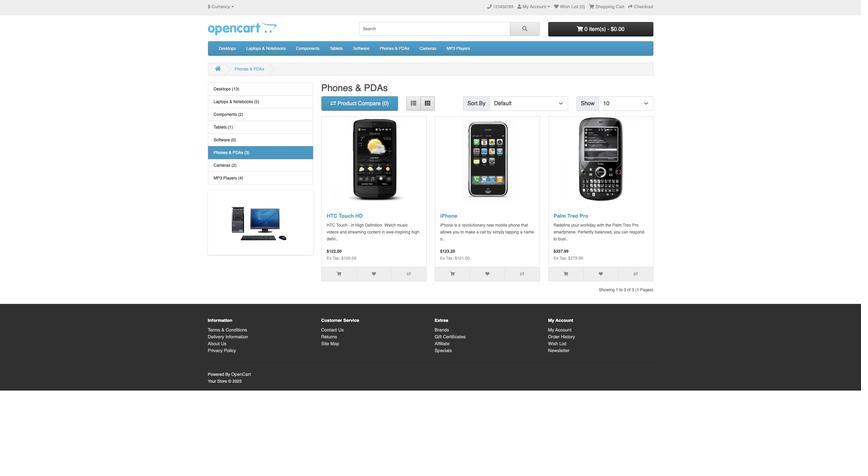 Task type: describe. For each thing, give the bounding box(es) containing it.
phones for bottommost "phones & pdas" link
[[235, 67, 249, 72]]

redefine
[[554, 223, 571, 228]]

players for mp3 players (4)
[[223, 176, 237, 181]]

Search text field
[[359, 22, 511, 36]]

& for laptops & notebooks link
[[262, 46, 265, 51]]

iphone for iphone is a revolutionary new mobile phone that allows you to make a call by simply tapping a name o..
[[440, 223, 453, 228]]

1 horizontal spatial a
[[477, 230, 479, 235]]

1 vertical spatial in
[[382, 230, 385, 235]]

0 vertical spatial my account
[[523, 4, 547, 9]]

ex for htc touch hd
[[327, 256, 332, 261]]

my inside my account order history wish list newsletter
[[548, 327, 555, 333]]

heart image
[[555, 4, 559, 9]]

powered
[[208, 372, 224, 377]]

2 vertical spatial phones & pdas
[[321, 83, 388, 93]]

and
[[340, 230, 347, 235]]

components for components (2)
[[214, 112, 237, 117]]

search image
[[523, 26, 528, 31]]

0 vertical spatial treo
[[568, 213, 579, 219]]

share image
[[629, 4, 633, 9]]

pdas left (3)
[[233, 150, 243, 155]]

phone
[[509, 223, 520, 228]]

(0) for product compare (0)
[[382, 100, 389, 107]]

certificates
[[443, 334, 466, 340]]

home image
[[215, 66, 221, 71]]

desktops (13) link
[[208, 83, 313, 96]]

product compare (0)
[[338, 100, 389, 107]]

defin..
[[327, 237, 338, 242]]

streaming
[[348, 230, 366, 235]]

smartphone.
[[554, 230, 577, 235]]

& for bottommost "phones & pdas" link
[[250, 67, 253, 72]]

wish list link
[[548, 341, 567, 346]]

shopping cart
[[596, 4, 625, 9]]

shopping cart image for 0 item(s) - $0.00 button
[[577, 26, 583, 32]]

inspiring
[[395, 230, 411, 235]]

you inside iphone is a revolutionary new mobile phone that allows you to make a call by simply tapping a name o..
[[453, 230, 460, 235]]

1 vertical spatial phones & pdas link
[[235, 67, 264, 72]]

shopping cart link
[[589, 4, 625, 9]]

tablets for tablets
[[330, 46, 343, 51]]

account inside my account order history wish list newsletter
[[556, 327, 572, 333]]

0 horizontal spatial pro
[[580, 213, 589, 219]]

cameras link
[[415, 42, 442, 55]]

components for components
[[296, 46, 320, 51]]

laptops for laptops & notebooks (5)
[[214, 99, 228, 104]]

software link
[[348, 42, 375, 55]]

pdas up compare
[[364, 83, 388, 93]]

customer
[[321, 318, 342, 323]]

1
[[616, 288, 619, 293]]

$123.20
[[440, 249, 455, 254]]

wish list (0) link
[[555, 4, 586, 9]]

2 horizontal spatial a
[[521, 230, 523, 235]]

phones for "phones & pdas (3)" link
[[214, 150, 228, 155]]

content
[[367, 230, 381, 235]]

add to cart image for touch
[[337, 272, 342, 276]]

notebooks for laptops & notebooks (5)
[[234, 99, 253, 104]]

order
[[548, 334, 560, 340]]

specials link
[[435, 348, 452, 353]]

product
[[338, 100, 357, 107]]

map
[[331, 341, 339, 346]]

software (0) link
[[208, 134, 313, 147]]

desktops for desktops (13)
[[214, 87, 231, 92]]

returns link
[[321, 334, 337, 340]]

$
[[208, 4, 210, 9]]

information inside terms & conditions delivery information about us privacy policy
[[226, 334, 248, 340]]

specials
[[435, 348, 452, 353]]

gift certificates link
[[435, 334, 466, 340]]

laptops & notebooks (5) link
[[208, 96, 313, 108]]

opencart link
[[231, 372, 251, 377]]

htc for htc touch - in high definition. watch music videos and streaming content in awe-inspiring high defin..
[[327, 223, 335, 228]]

sort
[[468, 100, 478, 107]]

pages)
[[641, 288, 654, 293]]

mp3 players link
[[442, 42, 476, 55]]

0 vertical spatial my account link
[[518, 4, 551, 9]]

touch for -
[[337, 223, 348, 228]]

1 horizontal spatial phones & pdas link
[[375, 42, 415, 55]]

is
[[454, 223, 457, 228]]

contact us returns site map
[[321, 327, 344, 346]]

brands gift certificates affiliate specials
[[435, 327, 466, 353]]

about us link
[[208, 341, 227, 346]]

©
[[228, 379, 231, 384]]

htc for htc touch hd
[[327, 213, 338, 219]]

revolutionary
[[462, 223, 486, 228]]

can
[[622, 230, 629, 235]]

0 vertical spatial my
[[523, 4, 529, 9]]

customer service
[[321, 318, 359, 323]]

add to wish list image
[[599, 272, 603, 276]]

add to cart image for treo
[[564, 272, 569, 276]]

notebooks for laptops & notebooks
[[266, 46, 286, 51]]

list inside my account order history wish list newsletter
[[560, 341, 567, 346]]

players for mp3 players
[[457, 46, 470, 51]]

iphone image
[[445, 117, 531, 203]]

sort by
[[468, 100, 486, 107]]

store
[[217, 379, 227, 384]]

tax: for htc touch hd
[[333, 256, 340, 261]]

0 vertical spatial account
[[530, 4, 547, 9]]

your
[[208, 379, 216, 384]]

cameras for cameras (2)
[[214, 163, 231, 168]]

contact
[[321, 327, 337, 333]]

perfectly
[[578, 230, 594, 235]]

laptops & notebooks
[[246, 46, 286, 51]]

0 vertical spatial palm
[[554, 213, 566, 219]]

definition.
[[365, 223, 384, 228]]

software for software
[[353, 46, 370, 51]]

conditions
[[226, 327, 247, 333]]

$ currency
[[208, 4, 230, 9]]

desktops for desktops
[[219, 46, 236, 51]]

my account order history wish list newsletter
[[548, 327, 575, 353]]

brands link
[[435, 327, 449, 333]]

palm treo pro image
[[558, 117, 644, 203]]

shopping
[[596, 4, 615, 9]]

you inside redefine your workday with the palm treo pro smartphone. perfectly balanced, you can respond to busi..
[[614, 230, 621, 235]]

us inside terms & conditions delivery information about us privacy policy
[[221, 341, 227, 346]]

$101.00
[[455, 256, 470, 261]]

terms & conditions delivery information about us privacy policy
[[208, 327, 248, 353]]

tax: for iphone
[[446, 256, 454, 261]]

iphone for iphone
[[440, 213, 458, 219]]

cameras for cameras
[[420, 46, 437, 51]]

high
[[412, 230, 420, 235]]

components (2) link
[[208, 108, 313, 121]]

mobile
[[496, 223, 508, 228]]

compare this product image for htc touch hd
[[407, 272, 411, 276]]

newsletter
[[548, 348, 570, 353]]

wish inside my account order history wish list newsletter
[[548, 341, 559, 346]]

balanced,
[[595, 230, 613, 235]]

checkout link
[[629, 4, 654, 9]]

1 horizontal spatial my account
[[548, 318, 574, 323]]

extras
[[435, 318, 449, 323]]

$337.99 ex tax: $279.99
[[554, 249, 584, 261]]

$122.00
[[327, 249, 342, 254]]

laptops & notebooks (5)
[[214, 99, 259, 104]]

mp3 players (4) link
[[208, 172, 313, 185]]

brands
[[435, 327, 449, 333]]

phones & pdas for bottommost "phones & pdas" link
[[235, 67, 264, 72]]

htc touch hd image
[[331, 117, 417, 203]]

cart
[[616, 4, 625, 9]]

(5)
[[254, 99, 259, 104]]

exchange alt image
[[331, 100, 336, 106]]

pro inside redefine your workday with the palm treo pro smartphone. perfectly balanced, you can respond to busi..
[[633, 223, 639, 228]]

history
[[561, 334, 575, 340]]

2 vertical spatial (0)
[[231, 138, 236, 142]]

wish list (0)
[[560, 4, 586, 9]]

(13)
[[232, 87, 239, 92]]

cameras (2)
[[214, 163, 237, 168]]

palm inside redefine your workday with the palm treo pro smartphone. perfectly balanced, you can respond to busi..
[[613, 223, 622, 228]]

- for item(s)
[[608, 26, 610, 32]]

high
[[356, 223, 364, 228]]

1 vertical spatial my account link
[[548, 327, 572, 333]]

affiliate
[[435, 341, 450, 346]]

currency
[[212, 4, 230, 9]]

tapping
[[506, 230, 519, 235]]

phones & pdas (3)
[[214, 150, 250, 155]]

1 3 from the left
[[624, 288, 627, 293]]

1 vertical spatial account
[[556, 318, 574, 323]]

add to wish list image for iphone
[[486, 272, 490, 276]]

newsletter link
[[548, 348, 570, 353]]

delivery
[[208, 334, 224, 340]]

busi..
[[559, 237, 568, 242]]



Task type: locate. For each thing, give the bounding box(es) containing it.
1 horizontal spatial by
[[479, 100, 486, 107]]

0 item(s) - $0.00
[[583, 26, 625, 32]]

wish right heart image
[[560, 4, 570, 9]]

phones & pdas right software link on the top
[[380, 46, 410, 51]]

0 vertical spatial touch
[[339, 213, 354, 219]]

by
[[488, 230, 492, 235]]

& for "phones & pdas (3)" link
[[229, 150, 232, 155]]

mp3 players (4)
[[214, 176, 243, 181]]

touch inside htc touch - in high definition. watch music videos and streaming content in awe-inspiring high defin..
[[337, 223, 348, 228]]

0 vertical spatial information
[[208, 318, 233, 323]]

0 horizontal spatial (2)
[[232, 163, 237, 168]]

1 you from the left
[[453, 230, 460, 235]]

add to cart image
[[337, 272, 342, 276], [564, 272, 569, 276]]

add to cart image down $337.99 ex tax: $279.99
[[564, 272, 569, 276]]

pro up workday
[[580, 213, 589, 219]]

1 vertical spatial players
[[223, 176, 237, 181]]

1 vertical spatial us
[[221, 341, 227, 346]]

ex down $122.00
[[327, 256, 332, 261]]

mp3 down cameras (2)
[[214, 176, 222, 181]]

2 compare this product image from the left
[[521, 272, 525, 276]]

& up delivery information "link" at left
[[222, 327, 225, 333]]

in left awe-
[[382, 230, 385, 235]]

to inside redefine your workday with the palm treo pro smartphone. perfectly balanced, you can respond to busi..
[[554, 237, 557, 242]]

1 vertical spatial software
[[214, 138, 230, 142]]

2 caret down image from the left
[[548, 4, 551, 9]]

software for software (0)
[[214, 138, 230, 142]]

shopping cart image
[[589, 4, 595, 9], [577, 26, 583, 32]]

2023
[[233, 379, 242, 384]]

0 horizontal spatial add to wish list image
[[372, 272, 376, 276]]

0 vertical spatial notebooks
[[266, 46, 286, 51]]

0 horizontal spatial components
[[214, 112, 237, 117]]

pdas
[[399, 46, 410, 51], [254, 67, 264, 72], [364, 83, 388, 93], [233, 150, 243, 155]]

1 horizontal spatial notebooks
[[266, 46, 286, 51]]

ex for palm treo pro
[[554, 256, 559, 261]]

1 vertical spatial my account
[[548, 318, 574, 323]]

1 vertical spatial components
[[214, 112, 237, 117]]

awe-
[[386, 230, 395, 235]]

0 vertical spatial mp3
[[447, 46, 455, 51]]

phones for "phones & pdas" link to the right
[[380, 46, 394, 51]]

0 horizontal spatial cameras
[[214, 163, 231, 168]]

desktops link
[[214, 42, 241, 55]]

1 vertical spatial mp3
[[214, 176, 222, 181]]

(0) up "phones & pdas (3)"
[[231, 138, 236, 142]]

mp3 inside mp3 players (4) link
[[214, 176, 222, 181]]

$337.99
[[554, 249, 569, 254]]

cameras up mp3 players (4)
[[214, 163, 231, 168]]

1 horizontal spatial compare this product image
[[521, 272, 525, 276]]

touch up and
[[337, 223, 348, 228]]

1 vertical spatial palm
[[613, 223, 622, 228]]

ex inside $337.99 ex tax: $279.99
[[554, 256, 559, 261]]

0 horizontal spatial in
[[351, 223, 354, 228]]

2 add to cart image from the left
[[564, 272, 569, 276]]

components inside components (2) link
[[214, 112, 237, 117]]

shopping cart image left 0
[[577, 26, 583, 32]]

phones & pdas up desktops (13) link
[[235, 67, 264, 72]]

3 ex from the left
[[554, 256, 559, 261]]

notebooks
[[266, 46, 286, 51], [234, 99, 253, 104]]

compare this product image
[[634, 272, 638, 276]]

iphone up the 'allows'
[[440, 223, 453, 228]]

product compare (0) link
[[321, 96, 398, 111]]

- for touch
[[349, 223, 350, 228]]

1 vertical spatial pro
[[633, 223, 639, 228]]

htc
[[327, 213, 338, 219], [327, 223, 335, 228]]

3 right of
[[632, 288, 635, 293]]

shopping cart image inside 0 item(s) - $0.00 button
[[577, 26, 583, 32]]

0 vertical spatial phones & pdas link
[[375, 42, 415, 55]]

my account up order history 'link' at bottom right
[[548, 318, 574, 323]]

touch
[[339, 213, 354, 219], [337, 223, 348, 228]]

& up desktops (13) link
[[250, 67, 253, 72]]

& up components (2)
[[230, 99, 232, 104]]

$123.20 ex tax: $101.00
[[440, 249, 470, 261]]

1 horizontal spatial 3
[[632, 288, 635, 293]]

3 left of
[[624, 288, 627, 293]]

0 vertical spatial laptops
[[246, 46, 261, 51]]

0 vertical spatial wish
[[560, 4, 570, 9]]

1 horizontal spatial (2)
[[238, 112, 243, 117]]

a left name
[[521, 230, 523, 235]]

& down your store image
[[262, 46, 265, 51]]

1 htc from the top
[[327, 213, 338, 219]]

list image
[[411, 100, 417, 106]]

desktops left (13)
[[214, 87, 231, 92]]

list right heart image
[[572, 4, 579, 9]]

0 horizontal spatial wish
[[548, 341, 559, 346]]

ex inside $122.00 ex tax: $100.00
[[327, 256, 332, 261]]

us up privacy policy link
[[221, 341, 227, 346]]

0 horizontal spatial laptops
[[214, 99, 228, 104]]

1 iphone from the top
[[440, 213, 458, 219]]

& up product compare (0) link
[[356, 83, 362, 93]]

tablets left (1)
[[214, 125, 227, 130]]

1 horizontal spatial in
[[382, 230, 385, 235]]

1 vertical spatial treo
[[623, 223, 632, 228]]

respond
[[630, 230, 645, 235]]

privacy policy link
[[208, 348, 236, 353]]

videos
[[327, 230, 339, 235]]

0 vertical spatial pro
[[580, 213, 589, 219]]

wish down order
[[548, 341, 559, 346]]

1 horizontal spatial software
[[353, 46, 370, 51]]

1 vertical spatial wish
[[548, 341, 559, 346]]

3 tax: from the left
[[560, 256, 567, 261]]

(0) right compare
[[382, 100, 389, 107]]

0 horizontal spatial phones & pdas link
[[235, 67, 264, 72]]

us down customer service
[[338, 327, 344, 333]]

2 tax: from the left
[[446, 256, 454, 261]]

you left can
[[614, 230, 621, 235]]

treo up can
[[623, 223, 632, 228]]

1 vertical spatial list
[[560, 341, 567, 346]]

1 vertical spatial cameras
[[214, 163, 231, 168]]

0 vertical spatial (0)
[[580, 4, 586, 9]]

1 vertical spatial phones & pdas
[[235, 67, 264, 72]]

1 ex from the left
[[327, 256, 332, 261]]

1 horizontal spatial components
[[296, 46, 320, 51]]

tax: inside $122.00 ex tax: $100.00
[[333, 256, 340, 261]]

phones up the exchange alt icon
[[321, 83, 353, 93]]

you
[[453, 230, 460, 235], [614, 230, 621, 235]]

&
[[262, 46, 265, 51], [395, 46, 398, 51], [250, 67, 253, 72], [356, 83, 362, 93], [230, 99, 232, 104], [229, 150, 232, 155], [222, 327, 225, 333]]

add to wish list image for htc touch hd
[[372, 272, 376, 276]]

0 horizontal spatial caret down image
[[231, 4, 234, 9]]

2 vertical spatial my
[[548, 327, 555, 333]]

watch
[[385, 223, 396, 228]]

information down conditions
[[226, 334, 248, 340]]

components up tablets (1)
[[214, 112, 237, 117]]

0 vertical spatial htc
[[327, 213, 338, 219]]

2 htc from the top
[[327, 223, 335, 228]]

to left busi.. at the bottom right of the page
[[554, 237, 557, 242]]

0 vertical spatial shopping cart image
[[589, 4, 595, 9]]

software down tablets (1)
[[214, 138, 230, 142]]

caret down image left heart image
[[548, 4, 551, 9]]

1 horizontal spatial tax:
[[446, 256, 454, 261]]

2 ex from the left
[[440, 256, 445, 261]]

tablets for tablets (1)
[[214, 125, 227, 130]]

1 horizontal spatial add to cart image
[[564, 272, 569, 276]]

policy
[[224, 348, 236, 353]]

notebooks left (5)
[[234, 99, 253, 104]]

(4)
[[238, 176, 243, 181]]

& for "phones & pdas" link to the right
[[395, 46, 398, 51]]

1 vertical spatial (0)
[[382, 100, 389, 107]]

pdas left cameras link
[[399, 46, 410, 51]]

showing 1 to 3 of 3 (1 pages)
[[599, 288, 654, 293]]

1 vertical spatial notebooks
[[234, 99, 253, 104]]

(2)
[[238, 112, 243, 117], [232, 163, 237, 168]]

tax: inside $337.99 ex tax: $279.99
[[560, 256, 567, 261]]

ex down $123.20
[[440, 256, 445, 261]]

allows
[[440, 230, 452, 235]]

by for sort
[[479, 100, 486, 107]]

shopping cart image left shopping
[[589, 4, 595, 9]]

software right tablets link
[[353, 46, 370, 51]]

0 vertical spatial phones & pdas
[[380, 46, 410, 51]]

information up terms
[[208, 318, 233, 323]]

a right "is"
[[459, 223, 461, 228]]

components inside components link
[[296, 46, 320, 51]]

(2) down laptops & notebooks (5)
[[238, 112, 243, 117]]

tablets (1)
[[214, 125, 233, 130]]

that
[[521, 223, 528, 228]]

music
[[397, 223, 408, 228]]

make
[[465, 230, 476, 235]]

0 vertical spatial (2)
[[238, 112, 243, 117]]

caret down image right currency
[[231, 4, 234, 9]]

0 horizontal spatial players
[[223, 176, 237, 181]]

shopping cart image for shopping cart link
[[589, 4, 595, 9]]

tax: inside $123.20 ex tax: $101.00
[[446, 256, 454, 261]]

0 horizontal spatial tablets
[[214, 125, 227, 130]]

by for powered
[[225, 372, 230, 377]]

touch left the 'hd'
[[339, 213, 354, 219]]

(0)
[[580, 4, 586, 9], [382, 100, 389, 107], [231, 138, 236, 142]]

0 vertical spatial by
[[479, 100, 486, 107]]

palm treo pro
[[554, 213, 589, 219]]

terms & conditions link
[[208, 327, 247, 333]]

caret down image
[[231, 4, 234, 9], [548, 4, 551, 9]]

mp3 for mp3 players (4)
[[214, 176, 222, 181]]

0 vertical spatial -
[[608, 26, 610, 32]]

0
[[585, 26, 588, 32]]

1 add to cart image from the left
[[337, 272, 342, 276]]

0 horizontal spatial 3
[[624, 288, 627, 293]]

site
[[321, 341, 329, 346]]

grid image
[[425, 100, 431, 106]]

0 horizontal spatial palm
[[554, 213, 566, 219]]

1 horizontal spatial cameras
[[420, 46, 437, 51]]

2 3 from the left
[[632, 288, 635, 293]]

0 horizontal spatial treo
[[568, 213, 579, 219]]

(2) for cameras (2)
[[232, 163, 237, 168]]

- inside htc touch - in high definition. watch music videos and streaming content in awe-inspiring high defin..
[[349, 223, 350, 228]]

site map link
[[321, 341, 339, 346]]

my account link
[[518, 4, 551, 9], [548, 327, 572, 333]]

1 horizontal spatial wish
[[560, 4, 570, 9]]

pdas up desktops (13) link
[[254, 67, 264, 72]]

add to cart image down $122.00 ex tax: $100.00
[[337, 272, 342, 276]]

palm treo pro link
[[554, 213, 589, 219]]

0 horizontal spatial shopping cart image
[[577, 26, 583, 32]]

2 iphone from the top
[[440, 223, 453, 228]]

0 vertical spatial players
[[457, 46, 470, 51]]

compare this product image for iphone
[[521, 272, 525, 276]]

item(s)
[[590, 26, 606, 32]]

tablets left software link on the top
[[330, 46, 343, 51]]

components
[[296, 46, 320, 51], [214, 112, 237, 117]]

list down order history 'link' at bottom right
[[560, 341, 567, 346]]

by up the ©
[[225, 372, 230, 377]]

user image
[[518, 4, 522, 9]]

iphone
[[440, 213, 458, 219], [440, 223, 453, 228]]

by inside powered by opencart your store © 2023
[[225, 372, 230, 377]]

by right sort on the right of page
[[479, 100, 486, 107]]

simply
[[493, 230, 505, 235]]

caret down image inside my account link
[[548, 4, 551, 9]]

compare this product image
[[407, 272, 411, 276], [521, 272, 525, 276]]

caret down image for currency
[[231, 4, 234, 9]]

1 vertical spatial to
[[554, 237, 557, 242]]

in left high
[[351, 223, 354, 228]]

to right 1 in the right bottom of the page
[[620, 288, 623, 293]]

contact us link
[[321, 327, 344, 333]]

list
[[572, 4, 579, 9], [560, 341, 567, 346]]

1 vertical spatial my
[[548, 318, 555, 323]]

to left the make
[[461, 230, 464, 235]]

delivery information link
[[208, 334, 248, 340]]

opencart
[[231, 372, 251, 377]]

1 add to wish list image from the left
[[372, 272, 376, 276]]

0 horizontal spatial us
[[221, 341, 227, 346]]

& for the laptops & notebooks (5) link
[[230, 99, 232, 104]]

1 horizontal spatial us
[[338, 327, 344, 333]]

& inside terms & conditions delivery information about us privacy policy
[[222, 327, 225, 333]]

mp3 for mp3 players
[[447, 46, 455, 51]]

0 vertical spatial cameras
[[420, 46, 437, 51]]

0 vertical spatial components
[[296, 46, 320, 51]]

(0) left shopping
[[580, 4, 586, 9]]

2 vertical spatial to
[[620, 288, 623, 293]]

phone image
[[488, 4, 492, 9]]

my account right user icon
[[523, 4, 547, 9]]

1 tax: from the left
[[333, 256, 340, 261]]

account
[[530, 4, 547, 9], [556, 318, 574, 323], [556, 327, 572, 333]]

palm right the
[[613, 223, 622, 228]]

(0) for wish list (0)
[[580, 4, 586, 9]]

0 vertical spatial to
[[461, 230, 464, 235]]

0 horizontal spatial a
[[459, 223, 461, 228]]

1 vertical spatial shopping cart image
[[577, 26, 583, 32]]

tax: down $337.99
[[560, 256, 567, 261]]

ex inside $123.20 ex tax: $101.00
[[440, 256, 445, 261]]

2 vertical spatial account
[[556, 327, 572, 333]]

touch for hd
[[339, 213, 354, 219]]

iphone inside iphone is a revolutionary new mobile phone that allows you to make a call by simply tapping a name o..
[[440, 223, 453, 228]]

phones
[[380, 46, 394, 51], [235, 67, 249, 72], [321, 83, 353, 93], [214, 150, 228, 155]]

& left cameras link
[[395, 46, 398, 51]]

0 horizontal spatial mp3
[[214, 176, 222, 181]]

0 horizontal spatial you
[[453, 230, 460, 235]]

you down "is"
[[453, 230, 460, 235]]

(2) down "phones & pdas (3)"
[[232, 163, 237, 168]]

1 horizontal spatial palm
[[613, 223, 622, 228]]

hp banner image
[[226, 192, 295, 254]]

cameras (2) link
[[208, 159, 313, 172]]

order history link
[[548, 334, 575, 340]]

1 vertical spatial -
[[349, 223, 350, 228]]

0 horizontal spatial by
[[225, 372, 230, 377]]

cameras down search text box at the top of page
[[420, 46, 437, 51]]

(1)
[[228, 125, 233, 130]]

about
[[208, 341, 220, 346]]

your store image
[[208, 22, 277, 35]]

palm up redefine
[[554, 213, 566, 219]]

- left $0.00
[[608, 26, 610, 32]]

treo up your
[[568, 213, 579, 219]]

1 horizontal spatial ex
[[440, 256, 445, 261]]

showing
[[599, 288, 615, 293]]

tax: for palm treo pro
[[560, 256, 567, 261]]

0 horizontal spatial list
[[560, 341, 567, 346]]

add to cart image
[[450, 272, 455, 276]]

iphone up "is"
[[440, 213, 458, 219]]

tax: down $122.00
[[333, 256, 340, 261]]

name
[[524, 230, 534, 235]]

components (2)
[[214, 112, 243, 117]]

checkout
[[635, 4, 654, 9]]

software
[[353, 46, 370, 51], [214, 138, 230, 142]]

0 horizontal spatial -
[[349, 223, 350, 228]]

laptops down your store image
[[246, 46, 261, 51]]

(2) for components (2)
[[238, 112, 243, 117]]

notebooks left components link
[[266, 46, 286, 51]]

(1
[[636, 288, 640, 293]]

0 vertical spatial software
[[353, 46, 370, 51]]

phones down software (0)
[[214, 150, 228, 155]]

laptops for laptops & notebooks
[[246, 46, 261, 51]]

0 horizontal spatial notebooks
[[234, 99, 253, 104]]

my account link up order history 'link' at bottom right
[[548, 327, 572, 333]]

1 horizontal spatial caret down image
[[548, 4, 551, 9]]

phones & pdas up product compare (0) link
[[321, 83, 388, 93]]

a left call
[[477, 230, 479, 235]]

mp3 inside mp3 players link
[[447, 46, 455, 51]]

compare
[[358, 100, 381, 107]]

1 vertical spatial touch
[[337, 223, 348, 228]]

0 vertical spatial in
[[351, 223, 354, 228]]

1 caret down image from the left
[[231, 4, 234, 9]]

htc inside htc touch - in high definition. watch music videos and streaming content in awe-inspiring high defin..
[[327, 223, 335, 228]]

phones up (13)
[[235, 67, 249, 72]]

tax: down $123.20
[[446, 256, 454, 261]]

1 horizontal spatial list
[[572, 4, 579, 9]]

laptops
[[246, 46, 261, 51], [214, 99, 228, 104]]

phones & pdas for "phones & pdas" link to the right
[[380, 46, 410, 51]]

add to wish list image
[[372, 272, 376, 276], [486, 272, 490, 276]]

2 add to wish list image from the left
[[486, 272, 490, 276]]

0 horizontal spatial (0)
[[231, 138, 236, 142]]

phones right software link on the top
[[380, 46, 394, 51]]

us inside contact us returns site map
[[338, 327, 344, 333]]

my account link left heart image
[[518, 4, 551, 9]]

1 vertical spatial information
[[226, 334, 248, 340]]

2 horizontal spatial to
[[620, 288, 623, 293]]

2 you from the left
[[614, 230, 621, 235]]

& up cameras (2)
[[229, 150, 232, 155]]

laptops down the desktops (13)
[[214, 99, 228, 104]]

- inside button
[[608, 26, 610, 32]]

pro up respond
[[633, 223, 639, 228]]

1 vertical spatial laptops
[[214, 99, 228, 104]]

iphone link
[[440, 213, 458, 219]]

- up streaming
[[349, 223, 350, 228]]

tablets
[[330, 46, 343, 51], [214, 125, 227, 130]]

mp3 right cameras link
[[447, 46, 455, 51]]

components left tablets link
[[296, 46, 320, 51]]

to inside iphone is a revolutionary new mobile phone that allows you to make a call by simply tapping a name o..
[[461, 230, 464, 235]]

1 compare this product image from the left
[[407, 272, 411, 276]]

ex down $337.99
[[554, 256, 559, 261]]

0 horizontal spatial to
[[461, 230, 464, 235]]

ex for iphone
[[440, 256, 445, 261]]

caret down image for my account
[[548, 4, 551, 9]]

1 vertical spatial (2)
[[232, 163, 237, 168]]

returns
[[321, 334, 337, 340]]

0 item(s) - $0.00 button
[[548, 22, 654, 36]]

desktops up home image
[[219, 46, 236, 51]]

wish
[[560, 4, 570, 9], [548, 341, 559, 346]]

treo inside redefine your workday with the palm treo pro smartphone. perfectly balanced, you can respond to busi..
[[623, 223, 632, 228]]



Task type: vqa. For each thing, say whether or not it's contained in the screenshot.


